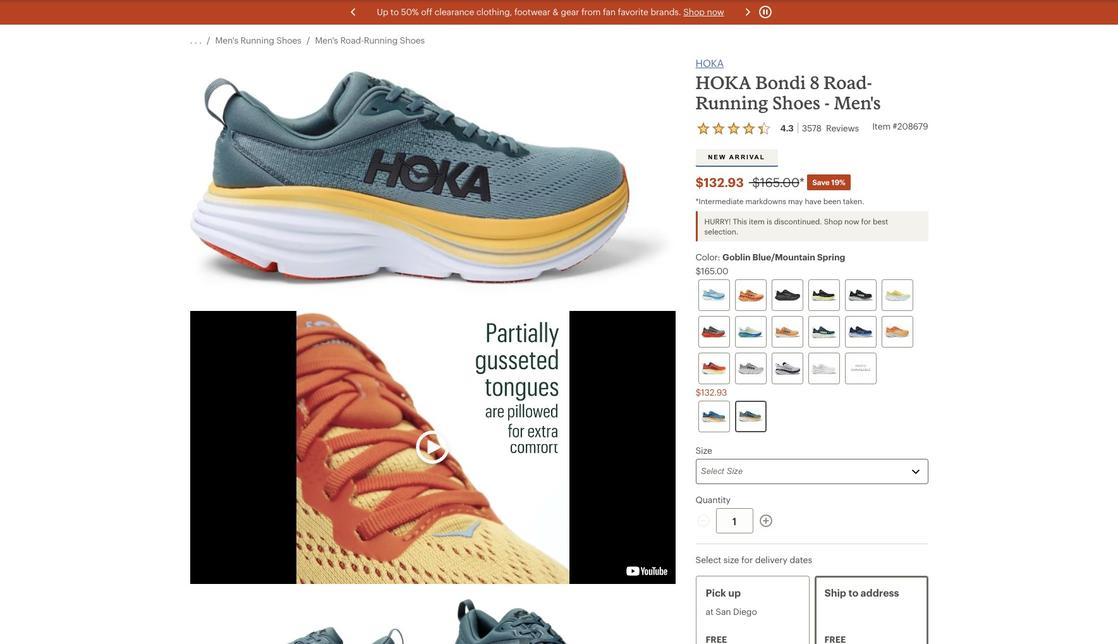 Task type: locate. For each thing, give the bounding box(es) containing it.
now inside promotional messages marquee
[[707, 6, 724, 17]]

for left best
[[862, 217, 871, 226]]

1 vertical spatial shop
[[824, 217, 843, 226]]

size
[[724, 555, 740, 565]]

.
[[190, 35, 192, 46], [195, 35, 197, 46], [199, 35, 202, 46]]

0 horizontal spatial running
[[241, 35, 274, 46]]

$132.93 down 'color: red alert/flame' icon
[[696, 387, 727, 398]]

color: red alert/flame image
[[702, 362, 727, 375]]

1 $132.93 from the top
[[696, 175, 744, 190]]

men's running shoes link
[[215, 35, 302, 46]]

to
[[390, 6, 399, 17], [849, 587, 859, 599]]

men's
[[215, 35, 238, 46], [315, 35, 338, 46], [834, 92, 882, 113]]

1 vertical spatial hoka
[[696, 72, 752, 93]]

selection.
[[705, 227, 739, 236]]

1 horizontal spatial men's
[[315, 35, 338, 46]]

pick up
[[706, 587, 741, 599]]

2 horizontal spatial .
[[199, 35, 202, 46]]

1 vertical spatial $132.93
[[696, 387, 727, 398]]

1 horizontal spatial shop
[[824, 217, 843, 226]]

shop down been
[[824, 217, 843, 226]]

to right ship
[[849, 587, 859, 599]]

color: midnight ocean/bluesteel image
[[812, 326, 837, 338]]

3578 reviews
[[802, 123, 859, 133]]

youtubelogo image
[[623, 563, 671, 579]]

3 . from the left
[[199, 35, 202, 46]]

$165.00 down color:
[[696, 266, 729, 276]]

0 vertical spatial for
[[862, 217, 871, 226]]

0 horizontal spatial .
[[190, 35, 192, 46]]

favorite
[[618, 6, 648, 17]]

hurry!
[[705, 217, 731, 226]]

ship to address button
[[815, 576, 929, 644]]

0 horizontal spatial men's
[[215, 35, 238, 46]]

1 vertical spatial now
[[845, 217, 860, 226]]

color: goblin blue/mountain spring
[[696, 252, 846, 262]]

for
[[862, 217, 871, 226], [742, 555, 753, 565]]

1 horizontal spatial .
[[195, 35, 197, 46]]

1 vertical spatial road-
[[824, 72, 873, 93]]

pick
[[706, 587, 727, 599]]

/
[[207, 35, 210, 46], [307, 35, 310, 46]]

ship to address
[[825, 587, 900, 599]]

to right up
[[390, 6, 399, 17]]

$132.93
[[696, 175, 744, 190], [696, 387, 727, 398]]

blue/mountain
[[753, 252, 816, 262]]

0 vertical spatial to
[[390, 6, 399, 17]]

running for .
[[241, 35, 274, 46]]

/ right men's running shoes "link"
[[307, 35, 310, 46]]

$132.93 up *intermediate
[[696, 175, 744, 190]]

shoes for .
[[277, 35, 302, 46]]

0 horizontal spatial shop
[[683, 6, 705, 17]]

0 horizontal spatial /
[[207, 35, 210, 46]]

1 horizontal spatial /
[[307, 35, 310, 46]]

hoka
[[696, 57, 724, 69], [696, 72, 752, 93]]

$132.93 for $132.93
[[696, 387, 727, 398]]

4.3
[[781, 123, 794, 133]]

2 horizontal spatial men's
[[834, 92, 882, 113]]

0 horizontal spatial shoes
[[277, 35, 302, 46]]

brands.
[[651, 6, 681, 17]]

shoes inside hoka hoka bondi 8 road- running shoes - men's
[[773, 92, 821, 113]]

may
[[789, 197, 803, 206]]

running down up
[[364, 35, 398, 46]]

now left the next message icon
[[707, 6, 724, 17]]

at san diego
[[706, 606, 757, 617]]

to inside promotional messages marquee
[[390, 6, 399, 17]]

shop
[[683, 6, 705, 17], [824, 217, 843, 226]]

now
[[707, 6, 724, 17], [845, 217, 860, 226]]

running right . . . dropdown button
[[241, 35, 274, 46]]

0 horizontal spatial for
[[742, 555, 753, 565]]

quantity
[[696, 495, 731, 505]]

2 horizontal spatial shoes
[[773, 92, 821, 113]]

1 horizontal spatial to
[[849, 587, 859, 599]]

1 horizontal spatial for
[[862, 217, 871, 226]]

&
[[553, 6, 559, 17]]

increment quantity image
[[759, 514, 774, 529]]

0 horizontal spatial to
[[390, 6, 399, 17]]

from
[[581, 6, 601, 17]]

select size for delivery dates
[[696, 555, 813, 565]]

color:
[[696, 252, 721, 262]]

running inside hoka hoka bondi 8 road- running shoes - men's
[[696, 92, 769, 113]]

color: butterfly/evening primrose image
[[885, 290, 910, 301]]

shoes
[[277, 35, 302, 46], [400, 35, 425, 46], [773, 92, 821, 113]]

road- right the 8
[[824, 72, 873, 93]]

now down taken.
[[845, 217, 860, 226]]

running
[[241, 35, 274, 46], [364, 35, 398, 46], [696, 92, 769, 113]]

running down hoka link in the right of the page
[[696, 92, 769, 113]]

1 horizontal spatial $165.00
[[753, 175, 800, 190]]

shop right brands.
[[683, 6, 705, 17]]

2 $132.93 from the top
[[696, 387, 727, 398]]

color: airy blue/diva blue image
[[702, 289, 727, 302]]

. . . button
[[190, 35, 202, 46]]

/ right . . . dropdown button
[[207, 35, 210, 46]]

road- inside hoka hoka bondi 8 road- running shoes - men's
[[824, 72, 873, 93]]

$165.00
[[753, 175, 800, 190], [696, 266, 729, 276]]

hoka link
[[696, 56, 724, 70]]

clearance
[[434, 6, 474, 17]]

2 horizontal spatial running
[[696, 92, 769, 113]]

0 horizontal spatial now
[[707, 6, 724, 17]]

1 horizontal spatial road-
[[824, 72, 873, 93]]

color: impala/mock orange image
[[775, 327, 800, 337]]

men's inside hoka hoka bondi 8 road- running shoes - men's
[[834, 92, 882, 113]]

0 horizontal spatial road-
[[341, 35, 364, 46]]

1 horizontal spatial now
[[845, 217, 860, 226]]

road-
[[341, 35, 364, 46], [824, 72, 873, 93]]

. . . / men's running shoes / men's road-running shoes
[[190, 35, 425, 46]]

1 vertical spatial to
[[849, 587, 859, 599]]

$132.93 $165.00 *
[[696, 175, 805, 190]]

color: white/black image
[[775, 362, 800, 375]]

*intermediate
[[696, 197, 744, 206]]

for right size
[[742, 555, 753, 565]]

bondi
[[756, 72, 806, 93]]

0 vertical spatial hoka
[[696, 57, 724, 69]]

50%
[[401, 6, 419, 17]]

delivery
[[756, 555, 788, 565]]

color: goblin blue/mountain spring image
[[738, 411, 764, 422]]

next message image
[[740, 4, 755, 20]]

road- down previous message icon
[[341, 35, 364, 46]]

off
[[421, 6, 432, 17]]

hurry! this item is discontinued. shop now for best selection.
[[705, 217, 889, 236]]

running for hoka
[[696, 92, 769, 113]]

None number field
[[716, 508, 754, 534]]

1 . from the left
[[190, 35, 192, 46]]

0 vertical spatial $132.93
[[696, 175, 744, 190]]

san
[[716, 606, 731, 617]]

up to 50% off clearance clothing, footwear & gear from fan favorite brands. shop now
[[377, 6, 724, 17]]

hoka hoka bondi 8 road- running shoes - men's
[[696, 57, 882, 113]]

2 hoka from the top
[[696, 72, 752, 93]]

0 horizontal spatial $165.00
[[696, 266, 729, 276]]

0 vertical spatial shop
[[683, 6, 705, 17]]

save 19%
[[813, 178, 846, 187]]

ship
[[825, 587, 847, 599]]

now inside 'hurry! this item is discontinued. shop now for best selection.'
[[845, 217, 860, 226]]

have
[[805, 197, 822, 206]]

pause banner message scrolling image
[[758, 4, 773, 20]]

item
[[749, 217, 765, 226]]

discontinued.
[[774, 217, 822, 226]]

0 vertical spatial now
[[707, 6, 724, 17]]

$165.00 up *intermediate markdowns may have been taken.
[[753, 175, 800, 190]]

new arrival
[[708, 154, 766, 161]]

to inside button
[[849, 587, 859, 599]]



Task type: vqa. For each thing, say whether or not it's contained in the screenshot.
the rightmost the 2.0
no



Task type: describe. For each thing, give the bounding box(es) containing it.
0 vertical spatial road-
[[341, 35, 364, 46]]

been
[[824, 197, 842, 206]]

shop inside 'hurry! this item is discontinued. shop now for best selection.'
[[824, 217, 843, 226]]

is
[[767, 217, 773, 226]]

save
[[813, 178, 830, 187]]

2 / from the left
[[307, 35, 310, 46]]

color: puffins bill/amber yellow image
[[885, 326, 910, 338]]

spring
[[817, 252, 846, 262]]

at
[[706, 606, 714, 617]]

play hoka bondi 8 road-running shoes - men's video image
[[413, 428, 453, 468]]

to for up
[[390, 6, 399, 17]]

left view (goblin blue/mountain spring) image
[[190, 599, 425, 644]]

color: castlerock/flame image
[[702, 326, 727, 338]]

color: ice flow/bit of blue image
[[738, 326, 764, 338]]

1 vertical spatial for
[[742, 555, 753, 565]]

8
[[810, 72, 820, 93]]

2 . from the left
[[195, 35, 197, 46]]

item #208679
[[873, 121, 929, 132]]

1 / from the left
[[207, 35, 210, 46]]

markdowns
[[746, 197, 787, 206]]

gear
[[561, 6, 579, 17]]

*
[[800, 175, 805, 190]]

1 horizontal spatial shoes
[[400, 35, 425, 46]]

for inside 'hurry! this item is discontinued. shop now for best selection.'
[[862, 217, 871, 226]]

address
[[861, 587, 900, 599]]

1 vertical spatial $165.00
[[696, 266, 729, 276]]

up
[[377, 6, 388, 17]]

best
[[873, 217, 889, 226]]

goblin
[[723, 252, 751, 262]]

1 hoka from the top
[[696, 57, 724, 69]]

diego
[[734, 606, 757, 617]]

shoes for hoka
[[773, 92, 821, 113]]

dates
[[790, 555, 813, 565]]

previous message image
[[346, 4, 361, 20]]

#208679
[[893, 121, 929, 132]]

3/4 view (goblin blue/mountain spring) image
[[440, 599, 676, 644]]

0 vertical spatial $165.00
[[753, 175, 800, 190]]

select
[[696, 555, 722, 565]]

3578
[[802, 123, 822, 133]]

arrival
[[730, 154, 766, 161]]

color: black/citrus image
[[812, 290, 837, 301]]

size
[[696, 445, 713, 456]]

taken.
[[844, 197, 865, 206]]

promotional messages marquee
[[0, 0, 1119, 25]]

color: sharkskin/harbor mist image
[[738, 363, 764, 374]]

color: white/white image
[[812, 363, 837, 374]]

decrement quantity image
[[696, 514, 711, 529]]

*intermediate markdowns may have been taken.
[[696, 197, 865, 206]]

-
[[825, 92, 830, 113]]

to for ship
[[849, 587, 859, 599]]

men's road-running shoes link
[[315, 35, 425, 46]]

up
[[729, 587, 741, 599]]

1 horizontal spatial running
[[364, 35, 398, 46]]

reviews
[[827, 123, 859, 133]]

19%
[[832, 178, 846, 187]]

color: black/white image
[[848, 290, 874, 301]]

footwear
[[514, 6, 550, 17]]

fan
[[603, 6, 616, 17]]

shop inside promotional messages marquee
[[683, 6, 705, 17]]

color: oat milk/barley image
[[848, 356, 874, 381]]

item
[[873, 121, 891, 132]]

men's for hoka
[[834, 92, 882, 113]]

this
[[733, 217, 747, 226]]

men's for .
[[315, 35, 338, 46]]

clothing,
[[476, 6, 512, 17]]

color: coastal sky/vibrant orange image
[[702, 411, 727, 422]]

color: amber haze/sherbet image
[[738, 289, 764, 301]]

new
[[708, 154, 727, 161]]

color: outer space/all aboard image
[[848, 326, 874, 338]]

$132.93 for $132.93 $165.00 *
[[696, 175, 744, 190]]

new arrival button
[[696, 149, 778, 166]]

color: black/black image
[[775, 290, 800, 301]]



